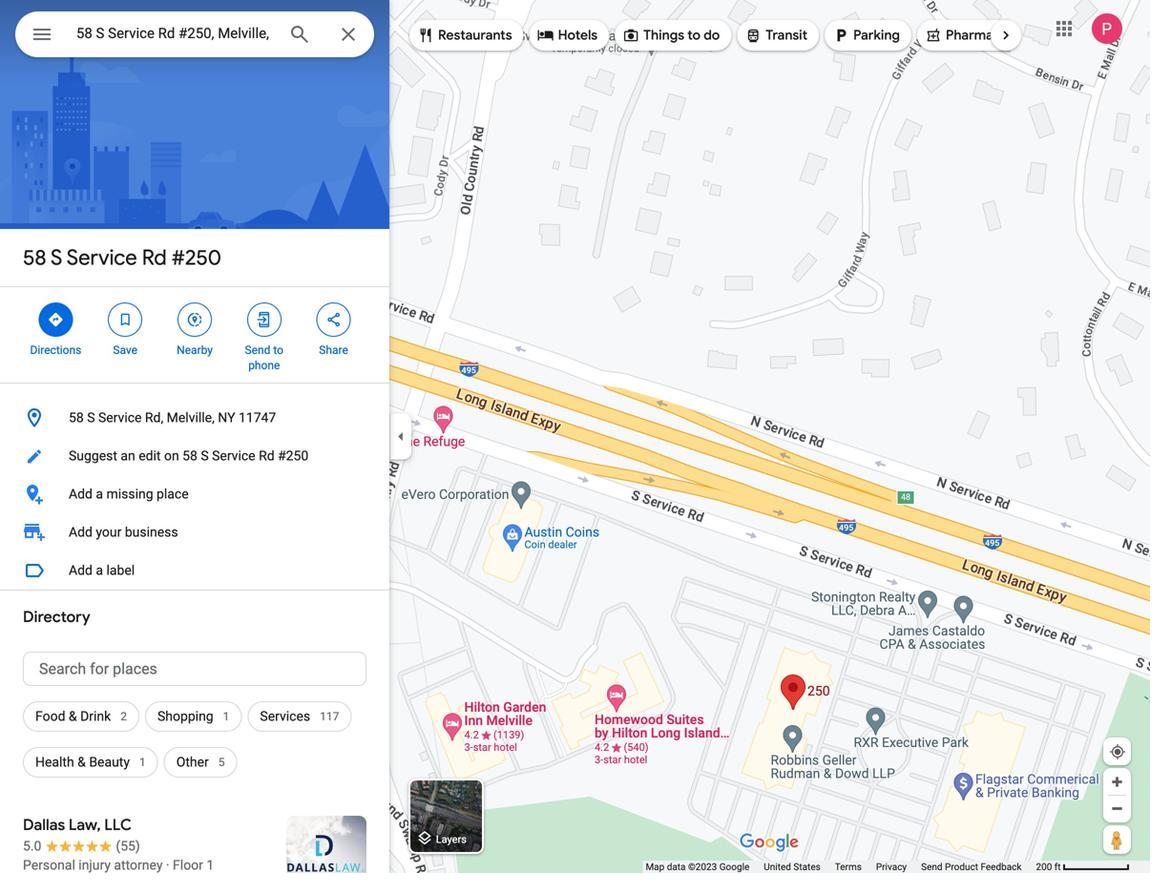 Task type: locate. For each thing, give the bounding box(es) containing it.
 pharmacies
[[925, 25, 1019, 46]]

1 horizontal spatial send
[[922, 862, 943, 873]]

0 vertical spatial a
[[96, 487, 103, 502]]

footer containing map data ©2023 google
[[646, 862, 1037, 874]]

2 horizontal spatial 58
[[183, 448, 198, 464]]

200 ft
[[1037, 862, 1062, 873]]

suggest an edit on 58 s service rd #250 button
[[0, 437, 390, 476]]

things
[[644, 27, 685, 44]]


[[537, 25, 555, 46]]

send inside button
[[922, 862, 943, 873]]

none text field inside 58 s service rd #250 main content
[[23, 652, 367, 687]]

0 vertical spatial s
[[51, 245, 62, 271]]

2 vertical spatial 58
[[183, 448, 198, 464]]

place
[[157, 487, 189, 502]]

1 vertical spatial &
[[78, 755, 86, 771]]

ft
[[1055, 862, 1062, 873]]

1 vertical spatial #250
[[278, 448, 309, 464]]

11747
[[239, 410, 276, 426]]

google maps element
[[0, 0, 1151, 874]]

to left do
[[688, 27, 701, 44]]

to up "phone"
[[274, 344, 284, 357]]

footer inside google maps 'element'
[[646, 862, 1037, 874]]

0 vertical spatial add
[[69, 487, 93, 502]]

parking
[[854, 27, 901, 44]]

service down ny
[[212, 448, 256, 464]]

service
[[67, 245, 137, 271], [98, 410, 142, 426], [212, 448, 256, 464]]

add a label button
[[0, 552, 390, 590]]

 things to do
[[623, 25, 720, 46]]

map data ©2023 google
[[646, 862, 750, 873]]

 parking
[[833, 25, 901, 46]]

service inside "button"
[[212, 448, 256, 464]]


[[117, 309, 134, 330]]

service left rd,
[[98, 410, 142, 426]]

2 vertical spatial service
[[212, 448, 256, 464]]

3 add from the top
[[69, 563, 93, 579]]

1 right shopping at bottom left
[[223, 711, 230, 724]]

1
[[223, 711, 230, 724], [139, 756, 146, 770]]

llc
[[104, 816, 132, 836]]

united
[[764, 862, 792, 873]]

1 vertical spatial a
[[96, 563, 103, 579]]

send inside send to phone
[[245, 344, 271, 357]]

0 vertical spatial 58
[[23, 245, 46, 271]]

rd,
[[145, 410, 164, 426]]

200
[[1037, 862, 1053, 873]]

shopping
[[158, 709, 214, 725]]

add down suggest
[[69, 487, 93, 502]]

next page image
[[998, 27, 1015, 44]]

a left label
[[96, 563, 103, 579]]

2 horizontal spatial s
[[201, 448, 209, 464]]

#250 down "phone"
[[278, 448, 309, 464]]

suggest an edit on 58 s service rd #250
[[69, 448, 309, 464]]

rd
[[142, 245, 167, 271], [259, 448, 275, 464]]

 search field
[[15, 11, 374, 61]]

58 inside '58 s service rd, melville, ny 11747' button
[[69, 410, 84, 426]]

0 vertical spatial #250
[[172, 245, 222, 271]]

&
[[69, 709, 77, 725], [78, 755, 86, 771]]

s up 
[[51, 245, 62, 271]]

2 add from the top
[[69, 525, 93, 541]]

footer
[[646, 862, 1037, 874]]

s
[[51, 245, 62, 271], [87, 410, 95, 426], [201, 448, 209, 464]]

1 add from the top
[[69, 487, 93, 502]]

#250 up ""
[[172, 245, 222, 271]]

0 vertical spatial send
[[245, 344, 271, 357]]

 button
[[15, 11, 69, 61]]

rd down 11747
[[259, 448, 275, 464]]

privacy button
[[877, 862, 908, 874]]

add a missing place
[[69, 487, 189, 502]]

add left label
[[69, 563, 93, 579]]

1 vertical spatial 1
[[139, 756, 146, 770]]

2
[[121, 711, 127, 724]]

a left missing
[[96, 487, 103, 502]]

s for 58 s service rd, melville, ny 11747
[[87, 410, 95, 426]]

add inside 'link'
[[69, 525, 93, 541]]

actions for 58 s service rd #250 region
[[0, 287, 390, 383]]

0 horizontal spatial send
[[245, 344, 271, 357]]

feedback
[[981, 862, 1022, 873]]

hotels
[[558, 27, 598, 44]]

58 for 58 s service rd #250
[[23, 245, 46, 271]]

states
[[794, 862, 821, 873]]

s up suggest
[[87, 410, 95, 426]]

s inside button
[[87, 410, 95, 426]]

& right the 'health' on the bottom
[[78, 755, 86, 771]]

send product feedback button
[[922, 862, 1022, 874]]

1 a from the top
[[96, 487, 103, 502]]

1 vertical spatial 58
[[69, 410, 84, 426]]

0 horizontal spatial #250
[[172, 245, 222, 271]]

 restaurants
[[417, 25, 513, 46]]

share
[[319, 344, 348, 357]]

add
[[69, 487, 93, 502], [69, 525, 93, 541], [69, 563, 93, 579]]

drink
[[80, 709, 111, 725]]

to
[[688, 27, 701, 44], [274, 344, 284, 357]]

0 horizontal spatial s
[[51, 245, 62, 271]]

0 horizontal spatial 1
[[139, 756, 146, 770]]

1 horizontal spatial 58
[[69, 410, 84, 426]]

send product feedback
[[922, 862, 1022, 873]]

add inside button
[[69, 487, 93, 502]]

 transit
[[745, 25, 808, 46]]

data
[[667, 862, 686, 873]]

service inside button
[[98, 410, 142, 426]]

rd up actions for 58 s service rd #250 region
[[142, 245, 167, 271]]

1 vertical spatial s
[[87, 410, 95, 426]]

1 horizontal spatial #250
[[278, 448, 309, 464]]

a inside button
[[96, 487, 103, 502]]

None text field
[[23, 652, 367, 687]]

58 s service rd #250
[[23, 245, 222, 271]]


[[47, 309, 64, 330]]

1 vertical spatial rd
[[259, 448, 275, 464]]

1 horizontal spatial 1
[[223, 711, 230, 724]]

0 vertical spatial service
[[67, 245, 137, 271]]

add inside "button"
[[69, 563, 93, 579]]

send left product
[[922, 862, 943, 873]]

a for label
[[96, 563, 103, 579]]

1 vertical spatial to
[[274, 344, 284, 357]]

©2023
[[689, 862, 718, 873]]

None field
[[76, 22, 273, 45]]

58
[[23, 245, 46, 271], [69, 410, 84, 426], [183, 448, 198, 464]]

google
[[720, 862, 750, 873]]

nearby
[[177, 344, 213, 357]]

1 horizontal spatial to
[[688, 27, 701, 44]]

add a missing place button
[[0, 476, 390, 514]]

save
[[113, 344, 138, 357]]

add left your on the bottom left of page
[[69, 525, 93, 541]]

1 horizontal spatial &
[[78, 755, 86, 771]]

a inside "button"
[[96, 563, 103, 579]]

58 right on
[[183, 448, 198, 464]]

1 horizontal spatial s
[[87, 410, 95, 426]]

service up 
[[67, 245, 137, 271]]

on
[[164, 448, 179, 464]]

1 horizontal spatial rd
[[259, 448, 275, 464]]

1 right beauty
[[139, 756, 146, 770]]

2 a from the top
[[96, 563, 103, 579]]


[[833, 25, 850, 46]]

#250
[[172, 245, 222, 271], [278, 448, 309, 464]]

2 vertical spatial s
[[201, 448, 209, 464]]

58 for 58 s service rd, melville, ny 11747
[[69, 410, 84, 426]]

0 horizontal spatial to
[[274, 344, 284, 357]]

0 horizontal spatial &
[[69, 709, 77, 725]]

suggest
[[69, 448, 117, 464]]

58 S Service Rd #250, Melville, NY 11747 field
[[15, 11, 374, 57]]

an
[[121, 448, 135, 464]]

s right on
[[201, 448, 209, 464]]

transit
[[766, 27, 808, 44]]

show street view coverage image
[[1104, 826, 1132, 855]]

2 vertical spatial add
[[69, 563, 93, 579]]

restaurants
[[438, 27, 513, 44]]

1 vertical spatial add
[[69, 525, 93, 541]]

a for missing
[[96, 487, 103, 502]]

add for add a missing place
[[69, 487, 93, 502]]

map
[[646, 862, 665, 873]]

1 vertical spatial service
[[98, 410, 142, 426]]


[[256, 309, 273, 330]]

product
[[946, 862, 979, 873]]

send for send to phone
[[245, 344, 271, 357]]

& right food
[[69, 709, 77, 725]]

0 vertical spatial to
[[688, 27, 701, 44]]

0 vertical spatial 1
[[223, 711, 230, 724]]

0 vertical spatial &
[[69, 709, 77, 725]]

1 vertical spatial send
[[922, 862, 943, 873]]


[[623, 25, 640, 46]]

58 up suggest
[[69, 410, 84, 426]]

a
[[96, 487, 103, 502], [96, 563, 103, 579]]

send up "phone"
[[245, 344, 271, 357]]

0 horizontal spatial 58
[[23, 245, 46, 271]]

58 up 'directions'
[[23, 245, 46, 271]]

to inside the  things to do
[[688, 27, 701, 44]]

0 horizontal spatial rd
[[142, 245, 167, 271]]

add for add your business
[[69, 525, 93, 541]]

dallas
[[23, 816, 65, 836]]



Task type: vqa. For each thing, say whether or not it's contained in the screenshot.


Task type: describe. For each thing, give the bounding box(es) containing it.
label
[[106, 563, 135, 579]]


[[745, 25, 762, 46]]


[[325, 309, 342, 330]]

service for rd
[[67, 245, 137, 271]]

#250 inside "button"
[[278, 448, 309, 464]]

collapse side panel image
[[391, 426, 412, 447]]

directions
[[30, 344, 81, 357]]

58 s service rd, melville, ny 11747
[[69, 410, 276, 426]]

0 vertical spatial rd
[[142, 245, 167, 271]]

& for beauty
[[78, 755, 86, 771]]

1 inside shopping 1
[[223, 711, 230, 724]]

edit
[[139, 448, 161, 464]]

privacy
[[877, 862, 908, 873]]

services 117
[[260, 709, 339, 725]]

none field inside 58 s service rd #250, melville, ny 11747 field
[[76, 22, 273, 45]]

food
[[35, 709, 65, 725]]

show your location image
[[1110, 744, 1127, 761]]

s inside "button"
[[201, 448, 209, 464]]

 hotels
[[537, 25, 598, 46]]

business
[[125, 525, 178, 541]]

add your business
[[69, 525, 178, 541]]

shopping 1
[[158, 709, 230, 725]]

law,
[[69, 816, 101, 836]]

other 5
[[176, 755, 225, 771]]

zoom out image
[[1111, 802, 1125, 817]]

200 ft button
[[1037, 862, 1131, 873]]

to inside send to phone
[[274, 344, 284, 357]]

missing
[[106, 487, 153, 502]]

zoom in image
[[1111, 776, 1125, 790]]

layers
[[436, 834, 467, 846]]

health
[[35, 755, 74, 771]]

melville,
[[167, 410, 215, 426]]

service for rd,
[[98, 410, 142, 426]]

united states button
[[764, 862, 821, 874]]

terms button
[[836, 862, 862, 874]]

1 inside health & beauty 1
[[139, 756, 146, 770]]

terms
[[836, 862, 862, 873]]

pharmacies
[[946, 27, 1019, 44]]

available search options for this area region
[[395, 12, 1111, 58]]


[[31, 21, 53, 48]]

google account: payton hansen  
(payton.hansen@adept.ai) image
[[1093, 13, 1123, 44]]

117
[[320, 711, 339, 724]]

ny
[[218, 410, 235, 426]]

58 s service rd, melville, ny 11747 button
[[0, 399, 390, 437]]

health & beauty 1
[[35, 755, 146, 771]]

add a label
[[69, 563, 135, 579]]

your
[[96, 525, 122, 541]]

other
[[176, 755, 209, 771]]

& for drink
[[69, 709, 77, 725]]

5.0 stars 55 reviews image
[[23, 838, 140, 857]]

directory
[[23, 608, 90, 628]]


[[186, 309, 203, 330]]

send to phone
[[245, 344, 284, 372]]

send for send product feedback
[[922, 862, 943, 873]]

services
[[260, 709, 311, 725]]

58 inside suggest an edit on 58 s service rd #250 "button"
[[183, 448, 198, 464]]

5
[[219, 756, 225, 770]]

s for 58 s service rd #250
[[51, 245, 62, 271]]


[[925, 25, 943, 46]]

food & drink 2
[[35, 709, 127, 725]]

add for add a label
[[69, 563, 93, 579]]

5.0
[[23, 839, 41, 855]]

58 s service rd #250 main content
[[0, 0, 390, 874]]

beauty
[[89, 755, 130, 771]]

add your business link
[[0, 514, 390, 552]]

rd inside suggest an edit on 58 s service rd #250 "button"
[[259, 448, 275, 464]]


[[417, 25, 435, 46]]

dallas law, llc
[[23, 816, 132, 836]]

do
[[704, 27, 720, 44]]

phone
[[249, 359, 280, 372]]

(55)
[[116, 839, 140, 855]]

united states
[[764, 862, 821, 873]]



